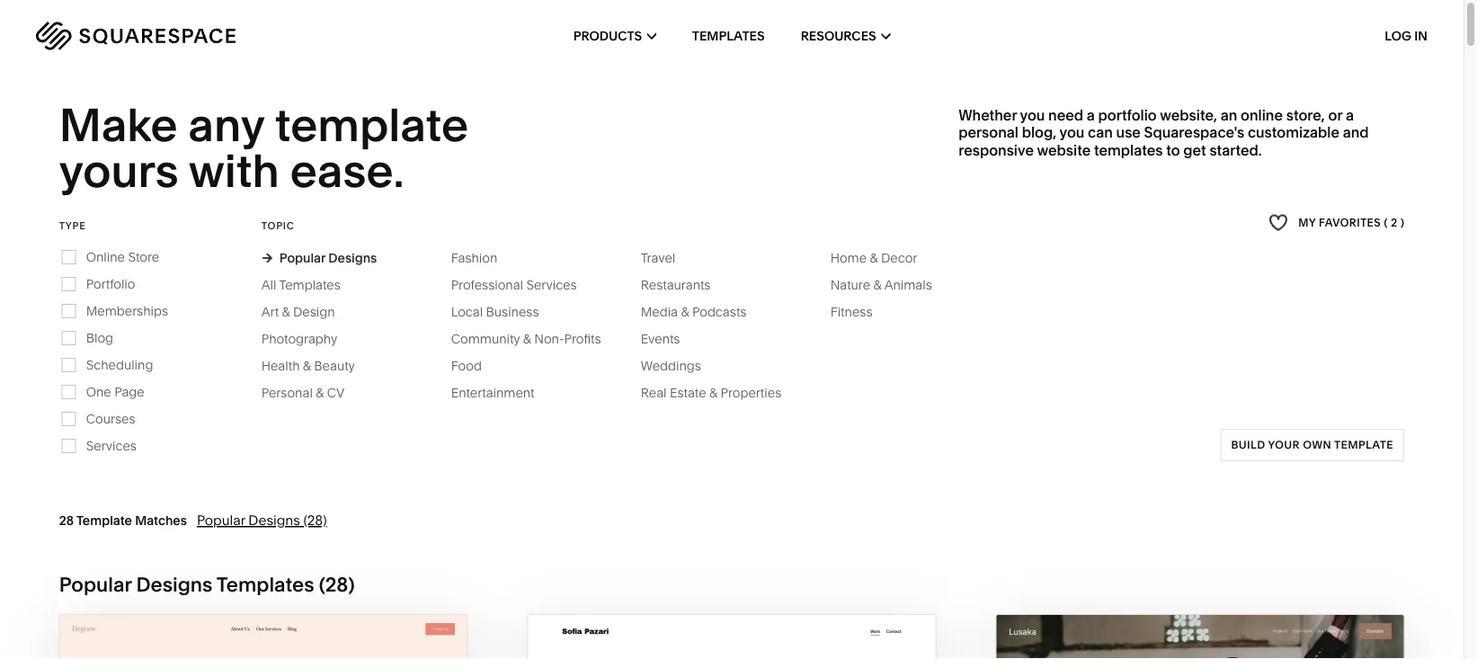Task type: vqa. For each thing, say whether or not it's contained in the screenshot.
Clove image
no



Task type: describe. For each thing, give the bounding box(es) containing it.
events link
[[641, 331, 698, 347]]

0 vertical spatial 28
[[59, 513, 74, 528]]

2 vertical spatial templates
[[217, 572, 314, 597]]

photography link
[[262, 331, 356, 347]]

personal & cv
[[262, 385, 345, 401]]

any
[[188, 97, 264, 153]]

animals
[[885, 277, 933, 293]]

designs for popular designs templates ( 28 )
[[136, 572, 213, 597]]

real
[[641, 385, 667, 401]]

0 vertical spatial templates
[[692, 28, 765, 44]]

all
[[262, 277, 277, 293]]

& for beauty
[[303, 358, 311, 374]]

& for podcasts
[[681, 304, 690, 320]]

nature & animals
[[831, 277, 933, 293]]

customizable
[[1249, 124, 1340, 141]]

1 vertical spatial templates
[[279, 277, 341, 293]]

nature
[[831, 277, 871, 293]]

log
[[1386, 28, 1412, 44]]

online store
[[86, 249, 159, 265]]

template inside make any template yours with ease.
[[275, 97, 469, 153]]

local business link
[[451, 304, 557, 320]]

blog,
[[1022, 124, 1057, 141]]

business
[[486, 304, 539, 320]]

with
[[189, 142, 280, 198]]

art & design link
[[262, 304, 353, 320]]

decor
[[882, 250, 918, 266]]

personal & cv link
[[262, 385, 363, 401]]

photography
[[262, 331, 338, 347]]

build your own template button
[[1221, 429, 1405, 461]]

2
[[1392, 216, 1398, 229]]

beauty
[[314, 358, 355, 374]]

restaurants
[[641, 277, 711, 293]]

& for design
[[282, 304, 290, 320]]

entertainment link
[[451, 385, 553, 401]]

squarespace logo link
[[36, 22, 314, 50]]

squarespace logo image
[[36, 22, 236, 50]]

professional services link
[[451, 277, 595, 293]]

templates
[[1095, 141, 1164, 159]]

art
[[262, 304, 279, 320]]

local
[[451, 304, 483, 320]]

one page
[[86, 384, 145, 400]]

template
[[76, 513, 132, 528]]

website
[[1038, 141, 1091, 159]]

topic
[[262, 219, 295, 231]]

travel link
[[641, 250, 694, 266]]

personal
[[959, 124, 1019, 141]]

community
[[451, 331, 520, 347]]

build
[[1232, 438, 1266, 451]]

community & non-profits
[[451, 331, 601, 347]]

community & non-profits link
[[451, 331, 619, 347]]

designs for popular designs
[[329, 250, 377, 266]]

can
[[1089, 124, 1114, 141]]

template inside button
[[1335, 438, 1395, 451]]

memberships
[[86, 303, 168, 319]]

fashion link
[[451, 250, 516, 266]]

portfolio
[[86, 276, 135, 292]]

blog
[[86, 330, 113, 346]]

own
[[1304, 438, 1333, 451]]

1 horizontal spatial )
[[1401, 216, 1405, 229]]

log             in
[[1386, 28, 1428, 44]]

pazari image
[[529, 615, 936, 659]]

started.
[[1210, 141, 1263, 159]]

fashion
[[451, 250, 498, 266]]

popular designs (28) link
[[197, 512, 327, 529]]

weddings
[[641, 358, 702, 374]]

online
[[86, 249, 125, 265]]

my favorites ( 2 )
[[1299, 216, 1405, 229]]

estate
[[670, 385, 707, 401]]

28 template matches
[[59, 513, 187, 528]]

(28)
[[304, 512, 327, 529]]

restaurants link
[[641, 277, 729, 293]]

local business
[[451, 304, 539, 320]]

templates link
[[692, 0, 765, 72]]

professional services
[[451, 277, 577, 293]]

2 a from the left
[[1347, 106, 1355, 124]]

& for cv
[[316, 385, 324, 401]]

1 horizontal spatial you
[[1060, 124, 1085, 141]]

travel
[[641, 250, 676, 266]]

matches
[[135, 513, 187, 528]]

make
[[59, 97, 178, 153]]



Task type: locate. For each thing, give the bounding box(es) containing it.
( inside my favorites ( 2 ) link
[[1385, 216, 1389, 229]]

0 vertical spatial services
[[527, 277, 577, 293]]

& for animals
[[874, 277, 882, 293]]

courses
[[86, 411, 135, 427]]

all templates
[[262, 277, 341, 293]]

(
[[1385, 216, 1389, 229], [319, 572, 325, 597]]

2 horizontal spatial designs
[[329, 250, 377, 266]]

an
[[1221, 106, 1238, 124]]

popular right "matches"
[[197, 512, 245, 529]]

ease.
[[290, 142, 404, 198]]

media
[[641, 304, 678, 320]]

non-
[[535, 331, 565, 347]]

1 vertical spatial designs
[[249, 512, 300, 529]]

templates
[[692, 28, 765, 44], [279, 277, 341, 293], [217, 572, 314, 597]]

home
[[831, 250, 867, 266]]

yours
[[59, 142, 179, 198]]

get
[[1184, 141, 1207, 159]]

one
[[86, 384, 111, 400]]

0 horizontal spatial (
[[319, 572, 325, 597]]

0 vertical spatial popular
[[280, 250, 326, 266]]

a right or
[[1347, 106, 1355, 124]]

2 vertical spatial popular
[[59, 572, 132, 597]]

health & beauty link
[[262, 358, 373, 374]]

media & podcasts
[[641, 304, 747, 320]]

real estate & properties
[[641, 385, 782, 401]]

& right estate
[[710, 385, 718, 401]]

health
[[262, 358, 300, 374]]

build your own template
[[1232, 438, 1395, 451]]

template
[[275, 97, 469, 153], [1335, 438, 1395, 451]]

store
[[128, 249, 159, 265]]

to
[[1167, 141, 1181, 159]]

nature & animals link
[[831, 277, 951, 293]]

need
[[1049, 106, 1084, 124]]

online
[[1241, 106, 1284, 124]]

1 vertical spatial services
[[86, 438, 137, 454]]

lusaka image
[[997, 615, 1404, 659]]

0 vertical spatial )
[[1401, 216, 1405, 229]]

a
[[1087, 106, 1096, 124], [1347, 106, 1355, 124]]

1 horizontal spatial designs
[[249, 512, 300, 529]]

profits
[[565, 331, 601, 347]]

page
[[114, 384, 145, 400]]

0 horizontal spatial a
[[1087, 106, 1096, 124]]

services down courses
[[86, 438, 137, 454]]

weddings link
[[641, 358, 720, 374]]

your
[[1269, 438, 1301, 451]]

designs for popular designs (28)
[[249, 512, 300, 529]]

popular
[[280, 250, 326, 266], [197, 512, 245, 529], [59, 572, 132, 597]]

whether
[[959, 106, 1018, 124]]

store,
[[1287, 106, 1326, 124]]

you left can
[[1060, 124, 1085, 141]]

0 horizontal spatial )
[[349, 572, 355, 597]]

( down (28)
[[319, 572, 325, 597]]

28 down (28)
[[325, 572, 349, 597]]

( left 2
[[1385, 216, 1389, 229]]

popular designs
[[280, 250, 377, 266]]

professional
[[451, 277, 524, 293]]

1 vertical spatial (
[[319, 572, 325, 597]]

& for non-
[[523, 331, 532, 347]]

designs down "matches"
[[136, 572, 213, 597]]

events
[[641, 331, 680, 347]]

my favorites ( 2 ) link
[[1269, 210, 1405, 235]]

designs up all templates link
[[329, 250, 377, 266]]

whether you need a portfolio website, an online store, or a personal blog, you can use squarespace's customizable and responsive website templates to get started.
[[959, 106, 1370, 159]]

1 horizontal spatial popular
[[197, 512, 245, 529]]

0 horizontal spatial designs
[[136, 572, 213, 597]]

& right the art
[[282, 304, 290, 320]]

0 horizontal spatial 28
[[59, 513, 74, 528]]

home & decor
[[831, 250, 918, 266]]

fitness link
[[831, 304, 891, 320]]

art & design
[[262, 304, 335, 320]]

1 vertical spatial 28
[[325, 572, 349, 597]]

favorites
[[1320, 216, 1382, 229]]

cv
[[327, 385, 345, 401]]

food link
[[451, 358, 500, 374]]

1 horizontal spatial 28
[[325, 572, 349, 597]]

popular for popular designs
[[280, 250, 326, 266]]

or
[[1329, 106, 1343, 124]]

resources button
[[801, 0, 891, 72]]

0 horizontal spatial you
[[1021, 106, 1046, 124]]

28 left the template
[[59, 513, 74, 528]]

1 a from the left
[[1087, 106, 1096, 124]]

you left need
[[1021, 106, 1046, 124]]

& right home
[[870, 250, 878, 266]]

1 vertical spatial template
[[1335, 438, 1395, 451]]

2 vertical spatial designs
[[136, 572, 213, 597]]

squarespace's
[[1145, 124, 1245, 141]]

responsive
[[959, 141, 1034, 159]]

1 horizontal spatial services
[[527, 277, 577, 293]]

& left non-
[[523, 331, 532, 347]]

portfolio
[[1099, 106, 1157, 124]]

products button
[[574, 0, 656, 72]]

fitness
[[831, 304, 873, 320]]

0 horizontal spatial services
[[86, 438, 137, 454]]

log             in link
[[1386, 28, 1428, 44]]

design
[[293, 304, 335, 320]]

popular down the template
[[59, 572, 132, 597]]

services up business
[[527, 277, 577, 293]]

popular for popular designs (28)
[[197, 512, 245, 529]]

0 vertical spatial (
[[1385, 216, 1389, 229]]

& right nature
[[874, 277, 882, 293]]

properties
[[721, 385, 782, 401]]

1 vertical spatial popular
[[197, 512, 245, 529]]

0 vertical spatial template
[[275, 97, 469, 153]]

1 horizontal spatial a
[[1347, 106, 1355, 124]]

all templates link
[[262, 277, 359, 293]]

0 horizontal spatial template
[[275, 97, 469, 153]]

&
[[870, 250, 878, 266], [874, 277, 882, 293], [282, 304, 290, 320], [681, 304, 690, 320], [523, 331, 532, 347], [303, 358, 311, 374], [316, 385, 324, 401], [710, 385, 718, 401]]

food
[[451, 358, 482, 374]]

0 vertical spatial designs
[[329, 250, 377, 266]]

resources
[[801, 28, 877, 44]]

popular designs link
[[262, 250, 377, 266]]

designs left (28)
[[249, 512, 300, 529]]

& right media
[[681, 304, 690, 320]]

degraw image
[[60, 615, 467, 659]]

2 horizontal spatial popular
[[280, 250, 326, 266]]

you
[[1021, 106, 1046, 124], [1060, 124, 1085, 141]]

& left cv
[[316, 385, 324, 401]]

0 horizontal spatial popular
[[59, 572, 132, 597]]

real estate & properties link
[[641, 385, 800, 401]]

1 vertical spatial )
[[349, 572, 355, 597]]

1 horizontal spatial (
[[1385, 216, 1389, 229]]

& right the health
[[303, 358, 311, 374]]

home & decor link
[[831, 250, 936, 266]]

popular up all templates
[[280, 250, 326, 266]]

& for decor
[[870, 250, 878, 266]]

popular for popular designs templates ( 28 )
[[59, 572, 132, 597]]

and
[[1344, 124, 1370, 141]]

website,
[[1161, 106, 1218, 124]]

entertainment
[[451, 385, 535, 401]]

personal
[[262, 385, 313, 401]]

a right need
[[1087, 106, 1096, 124]]

1 horizontal spatial template
[[1335, 438, 1395, 451]]

popular designs (28)
[[197, 512, 327, 529]]



